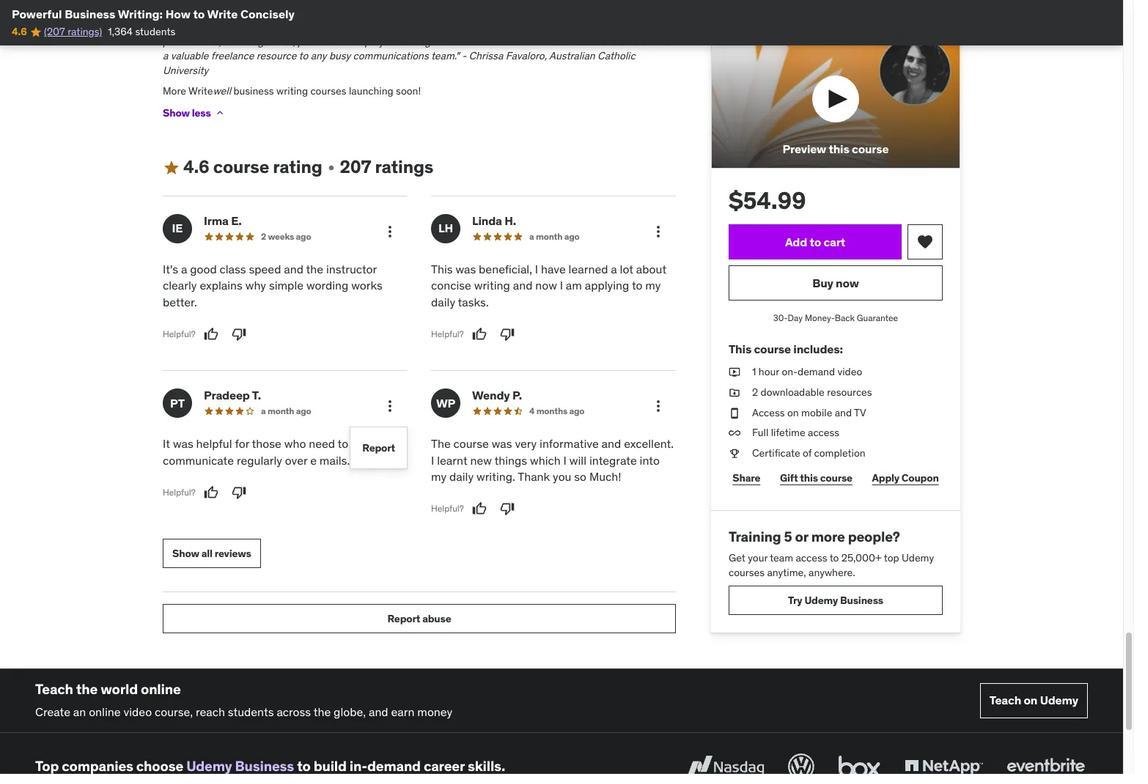 Task type: vqa. For each thing, say whether or not it's contained in the screenshot.
Handling at the bottom left
no



Task type: locate. For each thing, give the bounding box(es) containing it.
0 horizontal spatial this
[[431, 262, 453, 276]]

report button
[[362, 433, 395, 463]]

0 horizontal spatial online
[[89, 705, 121, 719]]

1 horizontal spatial 2
[[752, 386, 758, 399]]

1 horizontal spatial an
[[442, 21, 454, 34]]

video down world
[[123, 705, 152, 719]]

the up wording
[[306, 262, 323, 276]]

2 horizontal spatial udemy
[[1040, 693, 1078, 708]]

continue
[[490, 35, 530, 48]]

in
[[581, 35, 589, 48]]

course for this course includes:
[[754, 342, 791, 356]]

1 horizontal spatial was
[[456, 262, 476, 276]]

on inside teach on udemy link
[[1024, 693, 1037, 708]]

xsmall image left 1
[[729, 365, 740, 380]]

have left 'learned'
[[541, 262, 566, 276]]

write
[[207, 7, 238, 21], [188, 84, 213, 97]]

0 horizontal spatial video
[[123, 705, 152, 719]]

1 vertical spatial 4.6
[[183, 156, 209, 178]]

guarantee
[[857, 313, 898, 324]]

xsmall image for access
[[729, 406, 740, 420]]

1 vertical spatial this
[[729, 342, 751, 356]]

losing
[[413, 21, 440, 34]]

full lifetime access
[[752, 426, 839, 439]]

report for report
[[362, 441, 395, 454]]

includes:
[[793, 342, 843, 356]]

to left the use
[[533, 35, 542, 48]]

0 horizontal spatial on
[[787, 406, 799, 419]]

students down powerful business writing: how to write concisely
[[135, 25, 175, 38]]

this course includes:
[[729, 342, 843, 356]]

a left valuable
[[163, 49, 168, 63]]

0 horizontal spatial 4.6
[[12, 25, 27, 38]]

globe,
[[334, 705, 366, 719]]

ago right months
[[569, 406, 584, 417]]

1 horizontal spatial online
[[141, 681, 181, 698]]

a right it's
[[181, 262, 187, 276]]

on-
[[782, 365, 798, 379]]

helpful? for this was beneficial,  i have learned a lot about concise writing and now i am applying to my daily tasks.
[[431, 328, 464, 339]]

access down mobile
[[808, 426, 839, 439]]

and right –
[[448, 35, 465, 48]]

business
[[65, 7, 115, 21], [840, 594, 883, 607]]

try udemy business
[[788, 594, 883, 607]]

0 horizontal spatial for
[[235, 436, 249, 451]]

now
[[836, 276, 859, 290], [535, 278, 557, 293]]

and up integrate
[[602, 436, 621, 451]]

teach inside teach the world online create an online video course, reach students across the globe, and earn money
[[35, 681, 73, 698]]

day
[[788, 313, 803, 324]]

mark review by linda h. as helpful image
[[472, 327, 486, 342]]

university
[[163, 64, 208, 77]]

linda h.
[[472, 213, 516, 228]]

my
[[645, 278, 661, 293], [431, 469, 447, 484]]

xsmall image up share at bottom right
[[729, 446, 740, 461]]

30-day money-back guarantee
[[773, 313, 898, 324]]

it's
[[163, 262, 178, 276]]

buy now
[[812, 276, 859, 290]]

who
[[284, 436, 306, 451]]

coupon
[[902, 471, 939, 485]]

xsmall image for 1
[[729, 365, 740, 380]]

courses
[[729, 566, 765, 579]]

1 horizontal spatial udemy
[[902, 551, 934, 565]]

and inside teach the world online create an online video course, reach students across the globe, and earn money
[[369, 705, 388, 719]]

0 vertical spatial this
[[431, 262, 453, 276]]

0 vertical spatial an
[[442, 21, 454, 34]]

1 vertical spatial xsmall image
[[729, 446, 740, 461]]

will up so
[[569, 453, 586, 467]]

2 down 1
[[752, 386, 758, 399]]

video inside teach the world online create an online video course, reach students across the globe, and earn money
[[123, 705, 152, 719]]

communications
[[353, 49, 429, 63]]

to down lot
[[632, 278, 643, 293]]

valuable
[[171, 49, 209, 63]]

this right gift
[[800, 471, 818, 485]]

2 for 2 weeks ago
[[261, 231, 266, 242]]

1 vertical spatial students
[[228, 705, 274, 719]]

2 left weeks
[[261, 231, 266, 242]]

course
[[852, 142, 889, 156], [213, 156, 269, 178], [754, 342, 791, 356], [453, 436, 489, 451], [820, 471, 852, 485]]

works
[[351, 278, 383, 293]]

(207
[[44, 25, 65, 38]]

0 vertical spatial business
[[65, 7, 115, 21]]

0 vertical spatial for
[[475, 21, 487, 34]]

never
[[385, 21, 410, 34]]

report for report abuse
[[387, 612, 420, 625]]

1 vertical spatial business
[[840, 594, 883, 607]]

1 horizontal spatial now
[[836, 276, 859, 290]]

0 horizontal spatial my
[[431, 469, 447, 484]]

to left any
[[299, 49, 308, 63]]

1 horizontal spatial on
[[1024, 693, 1037, 708]]

report down additional actions for review by pradeep t. image
[[362, 441, 395, 454]]

xsmall image
[[214, 107, 225, 119], [325, 162, 337, 173], [729, 386, 740, 400], [729, 406, 740, 420], [729, 426, 740, 440]]

1 horizontal spatial will
[[569, 453, 586, 467]]

0 horizontal spatial month
[[268, 406, 294, 417]]

1 vertical spatial daily
[[449, 469, 474, 484]]

1 horizontal spatial for
[[475, 21, 487, 34]]

a up beneficial,
[[529, 231, 534, 242]]

a month ago up 'learned'
[[529, 231, 580, 242]]

business down the anywhere.
[[840, 594, 883, 607]]

access
[[752, 406, 785, 419]]

course up e.
[[213, 156, 269, 178]]

well
[[213, 84, 231, 97]]

my down learnt
[[431, 469, 447, 484]]

1 horizontal spatial this
[[829, 142, 849, 156]]

month up this was beneficial,  i have learned a lot about concise writing and now i am applying to my daily tasks.
[[536, 231, 562, 242]]

1 horizontal spatial teach
[[989, 693, 1021, 708]]

this
[[829, 142, 849, 156], [800, 471, 818, 485]]

0 horizontal spatial teach
[[35, 681, 73, 698]]

report inside button
[[387, 612, 420, 625]]

0 horizontal spatial now
[[535, 278, 557, 293]]

the up edit at the top of page
[[226, 21, 241, 34]]

1 horizontal spatial business
[[840, 594, 883, 607]]

ago for and
[[296, 231, 311, 242]]

additional actions for review by wendy p. image
[[649, 397, 667, 415]]

online down world
[[89, 705, 121, 719]]

certificate of completion
[[752, 446, 865, 459]]

1 vertical spatial my
[[431, 469, 447, 484]]

rare
[[243, 21, 262, 34]]

my down "about"
[[645, 278, 661, 293]]

1 horizontal spatial a month ago
[[529, 231, 580, 242]]

an
[[442, 21, 454, 34], [73, 705, 86, 719]]

daily down learnt
[[449, 469, 474, 484]]

month up who
[[268, 406, 294, 417]]

a month ago down "t." on the bottom of page
[[261, 406, 311, 417]]

xsmall image
[[729, 365, 740, 380], [729, 446, 740, 461]]

simple
[[269, 278, 304, 293]]

0 vertical spatial on
[[787, 406, 799, 419]]

0 vertical spatial 2
[[261, 231, 266, 242]]

was inside it was helpful for those who need to communicate regularly over e mails.
[[173, 436, 193, 451]]

ago up who
[[296, 406, 311, 417]]

irma e.
[[204, 213, 242, 228]]

a month ago for have
[[529, 231, 580, 242]]

and down beneficial,
[[513, 278, 532, 293]]

1 horizontal spatial my
[[645, 278, 661, 293]]

to left be
[[294, 21, 303, 34]]

udemy right 'try'
[[804, 594, 838, 607]]

to up mails.
[[338, 436, 348, 451]]

to left write
[[592, 21, 602, 34]]

0 vertical spatial xsmall image
[[729, 365, 740, 380]]

this inside this was beneficial,  i have learned a lot about concise writing and now i am applying to my daily tasks.
[[431, 262, 453, 276]]

was inside the course was very informative and excellent. i learnt new things which i will integrate into my daily writing.
[[492, 436, 512, 451]]

box image
[[835, 750, 884, 774]]

write inside "caroline has the rare ability to be creative while never losing an eye for detail. i have hired her to write publications, edit magazines, proofread and project manage – and i will continue to use her in the future. she is a valuable freelance resource to any busy communications team." - chrissa favaloro, australian catholic university more write well business writing courses launching soon!
[[188, 84, 213, 97]]

busy
[[329, 49, 351, 63]]

helpful? left mark review by irma e. as helpful image
[[163, 328, 195, 339]]

i down the
[[431, 453, 434, 467]]

2 horizontal spatial was
[[492, 436, 512, 451]]

"caroline
[[163, 21, 205, 34]]

detail.
[[490, 21, 518, 34]]

wishlist image
[[916, 233, 934, 251]]

0 horizontal spatial a month ago
[[261, 406, 311, 417]]

show left the all
[[172, 547, 199, 560]]

1 vertical spatial access
[[796, 551, 827, 565]]

1 horizontal spatial video
[[837, 365, 862, 379]]

additional actions for review by irma e. image
[[381, 223, 399, 240]]

this inside button
[[829, 142, 849, 156]]

teach for on
[[989, 693, 1021, 708]]

certificate
[[752, 446, 800, 459]]

money-
[[805, 313, 835, 324]]

wendy
[[472, 388, 510, 403]]

on down downloadable
[[787, 406, 799, 419]]

0 vertical spatial have
[[525, 21, 547, 34]]

month for those
[[268, 406, 294, 417]]

access down or
[[796, 551, 827, 565]]

an inside teach the world online create an online video course, reach students across the globe, and earn money
[[73, 705, 86, 719]]

pradeep t.
[[204, 388, 261, 403]]

medium image
[[163, 159, 180, 176]]

a month ago for those
[[261, 406, 311, 417]]

0 vertical spatial report
[[362, 441, 395, 454]]

0 vertical spatial this
[[829, 142, 849, 156]]

1 vertical spatial a month ago
[[261, 406, 311, 417]]

mobile
[[801, 406, 832, 419]]

the
[[431, 436, 451, 451]]

magazines,
[[244, 35, 295, 48]]

have inside "caroline has the rare ability to be creative while never losing an eye for detail. i have hired her to write publications, edit magazines, proofread and project manage – and i will continue to use her in the future. she is a valuable freelance resource to any busy communications team." - chrissa favaloro, australian catholic university more write well business writing courses launching soon!
[[525, 21, 547, 34]]

hired
[[549, 21, 573, 34]]

1
[[752, 365, 756, 379]]

0 vertical spatial a month ago
[[529, 231, 580, 242]]

helpful? for it was helpful for those who need to communicate regularly over e mails.
[[163, 486, 195, 497]]

1 vertical spatial write
[[188, 84, 213, 97]]

xsmall image left access
[[729, 406, 740, 420]]

concisely
[[240, 7, 295, 21]]

1 horizontal spatial this
[[729, 342, 751, 356]]

on up the 'eventbrite' image
[[1024, 693, 1037, 708]]

1 vertical spatial 2
[[752, 386, 758, 399]]

"caroline has the rare ability to be creative while never losing an eye for detail. i have hired her to write publications, edit magazines, proofread and project manage – and i will continue to use her in the future. she is a valuable freelance resource to any busy communications team." - chrissa favaloro, australian catholic university more write well business writing courses launching soon!
[[163, 21, 669, 97]]

was right it
[[173, 436, 193, 451]]

course up the hour
[[754, 342, 791, 356]]

1 vertical spatial this
[[800, 471, 818, 485]]

course up new
[[453, 436, 489, 451]]

xsmall image left 'full'
[[729, 426, 740, 440]]

across
[[277, 705, 311, 719]]

i up you on the bottom
[[563, 453, 567, 467]]

and up the simple
[[284, 262, 303, 276]]

1 vertical spatial will
[[569, 453, 586, 467]]

will up chrissa on the left top
[[473, 35, 488, 48]]

1 vertical spatial an
[[73, 705, 86, 719]]

new
[[470, 453, 492, 467]]

udemy right top at the right of page
[[902, 551, 934, 565]]

full
[[752, 426, 768, 439]]

0 vertical spatial students
[[135, 25, 175, 38]]

write up edit at the top of page
[[207, 7, 238, 21]]

more
[[163, 84, 186, 97]]

for up regularly
[[235, 436, 249, 451]]

is
[[662, 35, 669, 48]]

business up "ratings)"
[[65, 7, 115, 21]]

was for this
[[456, 262, 476, 276]]

daily down concise on the top left of page
[[431, 295, 455, 309]]

a inside this was beneficial,  i have learned a lot about concise writing and now i am applying to my daily tasks.
[[611, 262, 617, 276]]

lh
[[438, 221, 453, 236]]

0 vertical spatial video
[[837, 365, 862, 379]]

1 vertical spatial video
[[123, 705, 152, 719]]

a left lot
[[611, 262, 617, 276]]

0 vertical spatial show
[[163, 106, 190, 119]]

0 horizontal spatial was
[[173, 436, 193, 451]]

0 vertical spatial daily
[[431, 295, 455, 309]]

–
[[439, 35, 446, 48]]

1 horizontal spatial students
[[228, 705, 274, 719]]

1 vertical spatial show
[[172, 547, 199, 560]]

mark review by pradeep t. as helpful image
[[203, 485, 218, 500]]

1 vertical spatial on
[[1024, 693, 1037, 708]]

-
[[462, 49, 466, 63]]

month
[[536, 231, 562, 242], [268, 406, 294, 417]]

1,364 students
[[108, 25, 175, 38]]

1 horizontal spatial month
[[536, 231, 562, 242]]

show inside button
[[172, 547, 199, 560]]

additional actions for review by pradeep t. image
[[381, 397, 399, 415]]

xsmall image for certificate
[[729, 446, 740, 461]]

1 xsmall image from the top
[[729, 365, 740, 380]]

xsmall image right less at the left
[[214, 107, 225, 119]]

0 vertical spatial month
[[536, 231, 562, 242]]

helpful? left "mark review by wendy p. as helpful" icon
[[431, 503, 464, 514]]

applying
[[585, 278, 629, 293]]

0 horizontal spatial students
[[135, 25, 175, 38]]

her up in in the top of the page
[[575, 21, 590, 34]]

0 horizontal spatial this
[[800, 471, 818, 485]]

1 vertical spatial for
[[235, 436, 249, 451]]

0 vertical spatial will
[[473, 35, 488, 48]]

video up the resources
[[837, 365, 862, 379]]

write up less at the left
[[188, 84, 213, 97]]

an right create
[[73, 705, 86, 719]]

to left cart at the top right of page
[[810, 234, 821, 249]]

show inside show less button
[[163, 106, 190, 119]]

pradeep
[[204, 388, 250, 403]]

those
[[252, 436, 281, 451]]

1 vertical spatial udemy
[[804, 594, 838, 607]]

0 vertical spatial my
[[645, 278, 661, 293]]

online up course,
[[141, 681, 181, 698]]

an up –
[[442, 21, 454, 34]]

and left earn
[[369, 705, 388, 719]]

xsmall image for 2
[[729, 386, 740, 400]]

helpful? left the mark review by linda h. as helpful image
[[431, 328, 464, 339]]

lot
[[620, 262, 633, 276]]

2
[[261, 231, 266, 242], [752, 386, 758, 399]]

which
[[530, 453, 561, 467]]

course inside the course was very informative and excellent. i learnt new things which i will integrate into my daily writing.
[[453, 436, 489, 451]]

her
[[575, 21, 590, 34], [563, 35, 578, 48]]

have up the use
[[525, 21, 547, 34]]

my inside this was beneficial,  i have learned a lot about concise writing and now i am applying to my daily tasks.
[[645, 278, 661, 293]]

now right buy
[[836, 276, 859, 290]]

for right eye
[[475, 21, 487, 34]]

0 vertical spatial 4.6
[[12, 25, 27, 38]]

helpful? left mark review by pradeep t. as helpful image at the bottom left
[[163, 486, 195, 497]]

to up the anywhere.
[[830, 551, 839, 565]]

soon!
[[396, 84, 421, 97]]

access inside training 5 or more people? get your team access to 25,000+ top udemy courses anytime, anywhere.
[[796, 551, 827, 565]]

1 horizontal spatial 4.6
[[183, 156, 209, 178]]

0 horizontal spatial will
[[473, 35, 488, 48]]

was up things
[[492, 436, 512, 451]]

1 vertical spatial report
[[387, 612, 420, 625]]

online
[[141, 681, 181, 698], [89, 705, 121, 719]]

now inside button
[[836, 276, 859, 290]]

teach on udemy link
[[980, 683, 1088, 718]]

this right preview
[[829, 142, 849, 156]]

1 vertical spatial month
[[268, 406, 294, 417]]

report left abuse
[[387, 612, 420, 625]]

her left in in the top of the page
[[563, 35, 578, 48]]

0 horizontal spatial 2
[[261, 231, 266, 242]]

0 horizontal spatial an
[[73, 705, 86, 719]]

xsmall image left downloadable
[[729, 386, 740, 400]]

has
[[207, 21, 223, 34]]

2 xsmall image from the top
[[729, 446, 740, 461]]

4.6 down "powerful"
[[12, 25, 27, 38]]

buy
[[812, 276, 833, 290]]

training 5 or more people? get your team access to 25,000+ top udemy courses anytime, anywhere.
[[729, 528, 934, 579]]

course right preview
[[852, 142, 889, 156]]

hour
[[759, 365, 779, 379]]

1 vertical spatial online
[[89, 705, 121, 719]]

udemy up the 'eventbrite' image
[[1040, 693, 1078, 708]]

tasks.
[[458, 295, 489, 309]]

0 vertical spatial udemy
[[902, 551, 934, 565]]

0 vertical spatial online
[[141, 681, 181, 698]]

was inside this was beneficial,  i have learned a lot about concise writing and now i am applying to my daily tasks.
[[456, 262, 476, 276]]

students right reach
[[228, 705, 274, 719]]

cart
[[823, 234, 845, 249]]

additional actions for review by linda h. image
[[649, 223, 667, 240]]

4.6 for 4.6 course rating
[[183, 156, 209, 178]]

was up concise on the top left of page
[[456, 262, 476, 276]]

1 vertical spatial have
[[541, 262, 566, 276]]

will inside the course was very informative and excellent. i learnt new things which i will integrate into my daily writing.
[[569, 453, 586, 467]]

course for the course was very informative and excellent. i learnt new things which i will integrate into my daily writing.
[[453, 436, 489, 451]]

for inside "caroline has the rare ability to be creative while never losing an eye for detail. i have hired her to write publications, edit magazines, proofread and project manage – and i will continue to use her in the future. she is a valuable freelance resource to any busy communications team." - chrissa favaloro, australian catholic university more write well business writing courses launching soon!
[[475, 21, 487, 34]]

money
[[417, 705, 452, 719]]

4.6 right 'medium' image on the left top of the page
[[183, 156, 209, 178]]

now left am
[[535, 278, 557, 293]]

ago right weeks
[[296, 231, 311, 242]]

mark review by pradeep t. as unhelpful image
[[231, 485, 246, 500]]



Task type: describe. For each thing, give the bounding box(es) containing it.
she
[[641, 35, 659, 48]]

xsmall image for full
[[729, 426, 740, 440]]

so
[[574, 469, 587, 484]]

4 months ago
[[529, 406, 584, 417]]

how
[[165, 7, 190, 21]]

xsmall image inside show less button
[[214, 107, 225, 119]]

team
[[770, 551, 793, 565]]

add to cart
[[785, 234, 845, 249]]

get
[[729, 551, 745, 565]]

my inside the course was very informative and excellent. i learnt new things which i will integrate into my daily writing.
[[431, 469, 447, 484]]

course inside button
[[852, 142, 889, 156]]

about
[[636, 262, 666, 276]]

try udemy business link
[[729, 586, 943, 615]]

mark review by irma e. as unhelpful image
[[231, 327, 246, 342]]

class
[[220, 262, 246, 276]]

am
[[566, 278, 582, 293]]

show all reviews
[[172, 547, 251, 560]]

helpful? for it's a good class speed and the instructor clearly explains why simple wording works better.
[[163, 328, 195, 339]]

eye
[[456, 21, 472, 34]]

mark review by irma e. as helpful image
[[203, 327, 218, 342]]

0 horizontal spatial business
[[65, 7, 115, 21]]

4.6 for 4.6
[[12, 25, 27, 38]]

resource
[[256, 49, 296, 63]]

very
[[515, 436, 537, 451]]

a inside "caroline has the rare ability to be creative while never losing an eye for detail. i have hired her to write publications, edit magazines, proofread and project manage – and i will continue to use her in the future. she is a valuable freelance resource to any busy communications team." - chrissa favaloro, australian catholic university more write well business writing courses launching soon!
[[163, 49, 168, 63]]

month for have
[[536, 231, 562, 242]]

this for preview
[[829, 142, 849, 156]]

this for this course includes:
[[729, 342, 751, 356]]

tv
[[854, 406, 866, 419]]

beneficial,
[[479, 262, 532, 276]]

try
[[788, 594, 802, 607]]

to inside training 5 or more people? get your team access to 25,000+ top udemy courses anytime, anywhere.
[[830, 551, 839, 565]]

xsmall image left 207
[[325, 162, 337, 173]]

teach on udemy
[[989, 693, 1078, 708]]

show for show less
[[163, 106, 190, 119]]

thank
[[518, 469, 550, 484]]

training
[[729, 528, 781, 546]]

show all reviews button
[[163, 539, 261, 568]]

daily inside this was beneficial,  i have learned a lot about concise writing and now i am applying to my daily tasks.
[[431, 295, 455, 309]]

0 vertical spatial her
[[575, 21, 590, 34]]

of
[[803, 446, 812, 459]]

and inside the course was very informative and excellent. i learnt new things which i will integrate into my daily writing.
[[602, 436, 621, 451]]

1,364
[[108, 25, 133, 38]]

the inside it's a good class speed and the instructor clearly explains why simple wording works better.
[[306, 262, 323, 276]]

the left the globe,
[[314, 705, 331, 719]]

australian
[[549, 49, 595, 63]]

launching
[[349, 84, 393, 97]]

udemy inside training 5 or more people? get your team access to 25,000+ top udemy courses anytime, anywhere.
[[902, 551, 934, 565]]

show less button
[[163, 98, 225, 128]]

volkswagen image
[[785, 750, 817, 774]]

to inside add to cart button
[[810, 234, 821, 249]]

all
[[201, 547, 212, 560]]

to inside this was beneficial,  i have learned a lot about concise writing and now i am applying to my daily tasks.
[[632, 278, 643, 293]]

this for this was beneficial,  i have learned a lot about concise writing and now i am applying to my daily tasks.
[[431, 262, 453, 276]]

mark review by linda h. as unhelpful image
[[500, 327, 514, 342]]

a inside it's a good class speed and the instructor clearly explains why simple wording works better.
[[181, 262, 187, 276]]

rating
[[273, 156, 322, 178]]

now inside this was beneficial,  i have learned a lot about concise writing and now i am applying to my daily tasks.
[[535, 278, 557, 293]]

writing.
[[476, 469, 515, 484]]

reach
[[196, 705, 225, 719]]

earn
[[391, 705, 414, 719]]

and inside it's a good class speed and the instructor clearly explains why simple wording works better.
[[284, 262, 303, 276]]

an inside "caroline has the rare ability to be creative while never losing an eye for detail. i have hired her to write publications, edit magazines, proofread and project manage – and i will continue to use her in the future. she is a valuable freelance resource to any busy communications team." - chrissa favaloro, australian catholic university more write well business writing courses launching soon!
[[442, 21, 454, 34]]

on for teach
[[1024, 693, 1037, 708]]

business inside try udemy business link
[[840, 594, 883, 607]]

favaloro,
[[506, 49, 547, 63]]

writing
[[474, 278, 510, 293]]

it
[[163, 436, 170, 451]]

mark review by wendy p. as helpful image
[[472, 502, 486, 516]]

i left am
[[560, 278, 563, 293]]

will inside "caroline has the rare ability to be creative while never losing an eye for detail. i have hired her to write publications, edit magazines, proofread and project manage – and i will continue to use her in the future. she is a valuable freelance resource to any busy communications team." - chrissa favaloro, australian catholic university more write well business writing courses launching soon!
[[473, 35, 488, 48]]

daily inside the course was very informative and excellent. i learnt new things which i will integrate into my daily writing.
[[449, 469, 474, 484]]

ago for learned
[[564, 231, 580, 242]]

write
[[604, 21, 627, 34]]

teach for the
[[35, 681, 73, 698]]

207 ratings
[[340, 156, 433, 178]]

preview this course button
[[711, 29, 960, 169]]

catholic
[[598, 49, 635, 63]]

i right beneficial,
[[535, 262, 538, 276]]

preview this course
[[783, 142, 889, 156]]

and left tv
[[835, 406, 852, 419]]

anywhere.
[[809, 566, 855, 579]]

2 vertical spatial udemy
[[1040, 693, 1078, 708]]

show for show all reviews
[[172, 547, 199, 560]]

thank you so much!
[[518, 469, 621, 484]]

powerful business writing: how to write concisely
[[12, 7, 295, 21]]

ability
[[264, 21, 291, 34]]

business
[[233, 84, 274, 97]]

1 vertical spatial her
[[563, 35, 578, 48]]

0 vertical spatial access
[[808, 426, 839, 439]]

irma
[[204, 213, 229, 228]]

apply coupon
[[872, 471, 939, 485]]

for inside it was helpful for those who need to communicate regularly over e mails.
[[235, 436, 249, 451]]

on for access
[[787, 406, 799, 419]]

0 vertical spatial write
[[207, 7, 238, 21]]

any
[[311, 49, 327, 63]]

reviews
[[215, 547, 251, 560]]

gift this course link
[[776, 464, 856, 493]]

better.
[[163, 295, 197, 309]]

course down completion
[[820, 471, 852, 485]]

regularly
[[237, 453, 282, 467]]

while
[[358, 21, 382, 34]]

mark review by wendy p. as unhelpful image
[[500, 502, 514, 516]]

and up the 'busy' at the top left
[[345, 35, 362, 48]]

you
[[553, 469, 571, 484]]

i down eye
[[468, 35, 471, 48]]

months
[[536, 406, 567, 417]]

4.6 course rating
[[183, 156, 322, 178]]

i right detail.
[[520, 21, 523, 34]]

manage
[[400, 35, 436, 48]]

show less
[[163, 106, 211, 119]]

a down "t." on the bottom of page
[[261, 406, 266, 417]]

to inside it was helpful for those who need to communicate regularly over e mails.
[[338, 436, 348, 451]]

30-
[[773, 313, 788, 324]]

ago for who
[[296, 406, 311, 417]]

the left world
[[76, 681, 98, 698]]

preview
[[783, 142, 826, 156]]

nasdaq image
[[683, 750, 767, 774]]

informative
[[540, 436, 599, 451]]

clearly
[[163, 278, 197, 293]]

share
[[733, 471, 760, 485]]

mails.
[[320, 453, 350, 467]]

wendy p.
[[472, 388, 522, 403]]

resources
[[827, 386, 872, 399]]

why
[[245, 278, 266, 293]]

course for 4.6 course rating
[[213, 156, 269, 178]]

communicate
[[163, 453, 234, 467]]

have inside this was beneficial,  i have learned a lot about concise writing and now i am applying to my daily tasks.
[[541, 262, 566, 276]]

chrissa
[[469, 49, 503, 63]]

h.
[[504, 213, 516, 228]]

2 for 2 downloadable resources
[[752, 386, 758, 399]]

e
[[310, 453, 317, 467]]

netapp image
[[902, 750, 986, 774]]

to right how
[[193, 7, 205, 21]]

the course was very informative and excellent. i learnt new things which i will integrate into my daily writing.
[[431, 436, 674, 484]]

this for gift
[[800, 471, 818, 485]]

things
[[494, 453, 527, 467]]

integrate
[[589, 453, 637, 467]]

eventbrite image
[[1004, 750, 1088, 774]]

edit
[[223, 35, 241, 48]]

the right in in the top of the page
[[591, 35, 606, 48]]

add to cart button
[[729, 225, 902, 260]]

writing courses
[[276, 84, 346, 97]]

need
[[309, 436, 335, 451]]

was for it
[[173, 436, 193, 451]]

report abuse button
[[163, 604, 676, 634]]

2 downloadable resources
[[752, 386, 872, 399]]

and inside this was beneficial,  i have learned a lot about concise writing and now i am applying to my daily tasks.
[[513, 278, 532, 293]]

powerful
[[12, 7, 62, 21]]

this was beneficial,  i have learned a lot about concise writing and now i am applying to my daily tasks.
[[431, 262, 666, 309]]

students inside teach the world online create an online video course, reach students across the globe, and earn money
[[228, 705, 274, 719]]

learnt
[[437, 453, 467, 467]]

0 horizontal spatial udemy
[[804, 594, 838, 607]]



